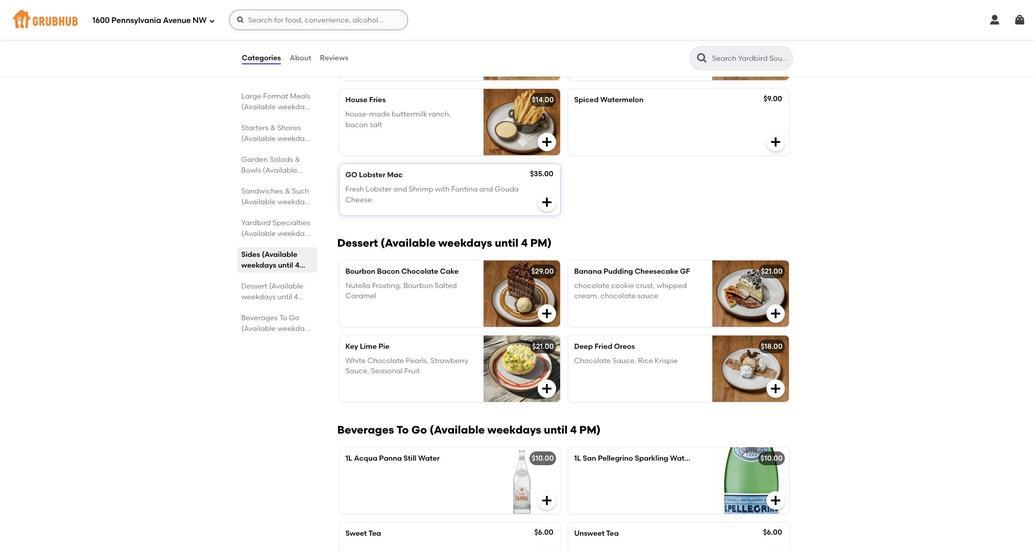 Task type: locate. For each thing, give the bounding box(es) containing it.
0 horizontal spatial sauce,
[[346, 367, 369, 376]]

watermelon
[[601, 96, 644, 104]]

chocolate up seasonal
[[368, 357, 404, 365]]

0 vertical spatial bourbon
[[346, 267, 375, 276]]

1l left "san"
[[575, 454, 581, 463]]

beverages down dessert (available weekdays until 4 pm) tab
[[241, 314, 278, 322]]

water right still
[[418, 454, 440, 463]]

sparkling
[[635, 454, 669, 463]]

$10.00 for 1l san pellegrino sparkling water
[[761, 454, 783, 463]]

1 $6.00 from the left
[[535, 528, 554, 537]]

1 horizontal spatial $21.00
[[761, 267, 783, 276]]

deep
[[575, 342, 593, 351]]

0 vertical spatial &
[[270, 124, 276, 132]]

$21.00 for whipped
[[761, 267, 783, 276]]

pm) up "beverages to go (available weekdays until 4 pm)" tab
[[241, 303, 255, 312]]

tea right unsweet
[[606, 529, 619, 538]]

0 vertical spatial $21.00
[[761, 267, 783, 276]]

1 vertical spatial lobster
[[366, 185, 392, 194]]

to down dessert (available weekdays until 4 pm) tab
[[279, 314, 287, 322]]

0 vertical spatial lobster
[[359, 171, 386, 179]]

$10.00
[[532, 454, 554, 463], [761, 454, 783, 463]]

sandwiches & such (available weekdays until 4 pm) tab
[[241, 186, 313, 217]]

Search Yardbird Southern Table & Bar search field
[[711, 54, 790, 63]]

lime
[[360, 342, 377, 351]]

0 horizontal spatial 1l
[[346, 454, 352, 463]]

sauce, down oreos
[[613, 357, 637, 365]]

1 horizontal spatial 1l
[[575, 454, 581, 463]]

fresnos,
[[575, 45, 601, 54]]

svg image for key lime pie image
[[541, 383, 553, 395]]

beverages inside sandwiches & such (available weekdays until 4 pm) yardbird specialties (available weekdays until 4 pm) sides (available weekdays until 4 pm) dessert (available weekdays until 4 pm) beverages to go (available weekdays until 4 pm)
[[241, 314, 278, 322]]

bourbon up nutella
[[346, 267, 375, 276]]

0 horizontal spatial $21.00
[[532, 342, 554, 351]]

1 horizontal spatial &
[[285, 187, 290, 196]]

cheesecake
[[635, 267, 679, 276]]

svg image inside main navigation navigation
[[989, 14, 1001, 26]]

0 horizontal spatial &
[[270, 124, 276, 132]]

1 vertical spatial to
[[397, 423, 409, 436]]

1 $10.00 from the left
[[532, 454, 554, 463]]

house-made buttermilk ranch, bacon salt
[[346, 110, 451, 129]]

1 vertical spatial $21.00
[[532, 342, 554, 351]]

$6.00
[[535, 528, 554, 537], [763, 528, 782, 537]]

go down dessert (available weekdays until 4 pm) tab
[[289, 314, 300, 322]]

pm) down the bowls
[[241, 187, 255, 196]]

shares
[[277, 124, 301, 132]]

sweet tea
[[346, 529, 381, 538]]

cheese.
[[346, 195, 374, 204]]

& left shares
[[270, 124, 276, 132]]

$21.00 for strawberry
[[532, 342, 554, 351]]

1 horizontal spatial tea
[[606, 529, 619, 538]]

1 horizontal spatial bourbon
[[404, 282, 433, 290]]

banana pudding cheesecake gf image
[[712, 260, 789, 327]]

0 vertical spatial to
[[279, 314, 287, 322]]

svg image for 1l san pellegrino sparkling water image
[[770, 494, 782, 507]]

white chocolate pearls, strawberry sauce, seasonal fruit
[[346, 357, 469, 376]]

1 horizontal spatial water
[[670, 454, 692, 463]]

$10.00 for 1l acqua panna still water
[[532, 454, 554, 463]]

pm) up salads
[[264, 145, 277, 154]]

1 vertical spatial dessert
[[241, 282, 267, 291]]

svg image
[[1014, 14, 1026, 26], [236, 16, 245, 24], [209, 18, 215, 24], [541, 136, 553, 148], [541, 196, 553, 208], [541, 307, 553, 320], [541, 549, 553, 550]]

fries
[[369, 96, 386, 104]]

bourbon
[[346, 267, 375, 276], [404, 282, 433, 290]]

to up still
[[397, 423, 409, 436]]

pm) up yardbird
[[264, 208, 277, 217]]

gouda
[[495, 185, 519, 194]]

svg image for banana pudding cheesecake gf image at the right
[[770, 307, 782, 320]]

nw
[[193, 16, 207, 25]]

2 1l from the left
[[575, 454, 581, 463]]

2 vertical spatial &
[[285, 187, 290, 196]]

1l for 1l san pellegrino sparkling water
[[575, 454, 581, 463]]

garden salads & bowls (available weekdays until 4 pm) tab
[[241, 154, 313, 196]]

0 horizontal spatial to
[[279, 314, 287, 322]]

beverages
[[241, 314, 278, 322], [337, 423, 394, 436]]

1600 pennsylvania avenue nw
[[92, 16, 207, 25]]

0 vertical spatial dessert
[[337, 236, 378, 249]]

1 horizontal spatial dessert
[[337, 236, 378, 249]]

beverages up the acqua at the left
[[337, 423, 394, 436]]

weekdays
[[278, 103, 312, 111], [278, 134, 312, 143], [241, 177, 276, 185], [278, 198, 312, 206], [278, 229, 312, 238], [439, 236, 492, 249], [241, 261, 276, 270], [241, 293, 276, 301], [278, 324, 312, 333], [488, 423, 542, 436]]

sauce, down white
[[346, 367, 369, 376]]

2 $10.00 from the left
[[761, 454, 783, 463]]

acqua
[[354, 454, 378, 463]]

bacon down house- at the top left of page
[[346, 120, 368, 129]]

crispy brussels
[[346, 20, 398, 29]]

tea right "sweet"
[[369, 529, 381, 538]]

dessert
[[337, 236, 378, 249], [241, 282, 267, 291]]

bacon
[[377, 267, 400, 276]]

to inside sandwiches & such (available weekdays until 4 pm) yardbird specialties (available weekdays until 4 pm) sides (available weekdays until 4 pm) dessert (available weekdays until 4 pm) beverages to go (available weekdays until 4 pm)
[[279, 314, 287, 322]]

svg image
[[989, 14, 1001, 26], [770, 61, 782, 73], [770, 136, 782, 148], [770, 307, 782, 320], [541, 383, 553, 395], [770, 383, 782, 395], [541, 494, 553, 507], [770, 494, 782, 507], [770, 549, 782, 550]]

whipped
[[657, 282, 687, 290]]

beverages to go (available weekdays until 4 pm)
[[337, 423, 601, 436]]

$6.00 for unsweet tea
[[763, 528, 782, 537]]

bourbon down bourbon bacon chocolate cake
[[404, 282, 433, 290]]

lobster for go
[[359, 171, 386, 179]]

lobster inside fresh lobster and shrimp with fontina and gouda cheese.
[[366, 185, 392, 194]]

to
[[279, 314, 287, 322], [397, 423, 409, 436]]

key lime pie
[[346, 342, 390, 351]]

1 horizontal spatial and
[[479, 185, 493, 194]]

unsweet
[[575, 529, 605, 538]]

0 horizontal spatial bacon
[[346, 120, 368, 129]]

cake
[[440, 267, 459, 276]]

0 horizontal spatial and
[[394, 185, 407, 194]]

large format meals (available weekdays until 4 pm) tab
[[241, 91, 313, 122]]

1 horizontal spatial $10.00
[[761, 454, 783, 463]]

1 horizontal spatial bacon
[[603, 45, 625, 54]]

0 vertical spatial beverages
[[241, 314, 278, 322]]

1 horizontal spatial $6.00
[[763, 528, 782, 537]]

honey
[[370, 35, 392, 44]]

0 horizontal spatial beverages
[[241, 314, 278, 322]]

lobster right go
[[359, 171, 386, 179]]

rice
[[638, 357, 653, 365]]

krispie
[[655, 357, 678, 365]]

1l
[[346, 454, 352, 463], [575, 454, 581, 463]]

chocolate up cream,
[[575, 282, 610, 290]]

1 vertical spatial bacon
[[346, 120, 368, 129]]

and left gouda
[[479, 185, 493, 194]]

0 horizontal spatial $6.00
[[535, 528, 554, 537]]

bacon
[[603, 45, 625, 54], [346, 120, 368, 129]]

1 vertical spatial bourbon
[[404, 282, 433, 290]]

1 vertical spatial go
[[412, 423, 427, 436]]

$18.00
[[761, 342, 783, 351]]

$21.00
[[761, 267, 783, 276], [532, 342, 554, 351]]

go inside sandwiches & such (available weekdays until 4 pm) yardbird specialties (available weekdays until 4 pm) sides (available weekdays until 4 pm) dessert (available weekdays until 4 pm) beverages to go (available weekdays until 4 pm)
[[289, 314, 300, 322]]

pm) down dessert (available weekdays until 4 pm) tab
[[264, 335, 277, 344]]

chipotle crema, farmer's cheese, fresnos, bacon
[[575, 35, 688, 54]]

chocolate down cookie
[[601, 292, 636, 301]]

0 vertical spatial go
[[289, 314, 300, 322]]

spiced
[[575, 96, 599, 104]]

water for 1l san pellegrino sparkling water
[[670, 454, 692, 463]]

1 1l from the left
[[346, 454, 352, 463]]

0 vertical spatial bacon
[[603, 45, 625, 54]]

caramel
[[346, 292, 376, 301]]

0 horizontal spatial water
[[418, 454, 440, 463]]

lobster down go lobster mac
[[366, 185, 392, 194]]

lobster
[[359, 171, 386, 179], [366, 185, 392, 194]]

dessert up bacon
[[337, 236, 378, 249]]

pm) down sides
[[241, 272, 255, 280]]

and
[[394, 185, 407, 194], [479, 185, 493, 194]]

1 vertical spatial &
[[295, 155, 300, 164]]

1 tea from the left
[[369, 529, 381, 538]]

chocolate
[[575, 282, 610, 290], [601, 292, 636, 301]]

chocolate down deep
[[575, 357, 611, 365]]

0 horizontal spatial go
[[289, 314, 300, 322]]

panna
[[379, 454, 402, 463]]

and down mac
[[394, 185, 407, 194]]

dessert down sides (available weekdays until 4 pm) "tab"
[[241, 282, 267, 291]]

1 horizontal spatial beverages
[[337, 423, 394, 436]]

pearls,
[[406, 357, 429, 365]]

2 water from the left
[[670, 454, 692, 463]]

avenue
[[163, 16, 191, 25]]

$6.00 for sweet tea
[[535, 528, 554, 537]]

2 tea from the left
[[606, 529, 619, 538]]

water
[[418, 454, 440, 463], [670, 454, 692, 463]]

categories
[[242, 54, 281, 62]]

search icon image
[[696, 52, 708, 64]]

0 horizontal spatial $10.00
[[532, 454, 554, 463]]

beverages to go (available weekdays until 4 pm) tab
[[241, 313, 313, 344]]

& left such
[[285, 187, 290, 196]]

water right the sparkling
[[670, 454, 692, 463]]

4
[[258, 113, 262, 122], [258, 145, 262, 154], [294, 177, 298, 185], [258, 208, 262, 217], [521, 236, 528, 249], [258, 240, 262, 249], [295, 261, 300, 270], [294, 293, 298, 301], [258, 335, 262, 344], [570, 423, 577, 436]]

deep fried oreos image
[[712, 336, 789, 402]]

& inside sandwiches & such (available weekdays until 4 pm) yardbird specialties (available weekdays until 4 pm) sides (available weekdays until 4 pm) dessert (available weekdays until 4 pm) beverages to go (available weekdays until 4 pm)
[[285, 187, 290, 196]]

spiced
[[346, 35, 369, 44]]

made
[[370, 110, 390, 119]]

go up still
[[412, 423, 427, 436]]

2 $6.00 from the left
[[763, 528, 782, 537]]

about
[[290, 54, 311, 62]]

bacon inside house-made buttermilk ranch, bacon salt
[[346, 120, 368, 129]]

shrimp
[[409, 185, 434, 194]]

go lobster mac
[[346, 171, 403, 179]]

salads
[[270, 155, 293, 164]]

bourbon bacon chocolate cake
[[346, 267, 459, 276]]

dessert (available weekdays until 4 pm) tab
[[241, 281, 313, 312]]

0 horizontal spatial dessert
[[241, 282, 267, 291]]

until
[[241, 113, 256, 122], [241, 145, 256, 154], [277, 177, 292, 185], [241, 208, 256, 217], [495, 236, 519, 249], [241, 240, 256, 249], [278, 261, 293, 270], [277, 293, 292, 301], [241, 335, 256, 344], [544, 423, 568, 436]]

0 horizontal spatial tea
[[369, 529, 381, 538]]

chipotle crema, farmer's cheese, fresnos, bacon button
[[568, 14, 789, 80]]

bacon down crema, at the top of the page
[[603, 45, 625, 54]]

chipotle
[[575, 35, 603, 44]]

1 water from the left
[[418, 454, 440, 463]]

$9.00
[[764, 95, 782, 103]]

0 vertical spatial sauce,
[[613, 357, 637, 365]]

ranch,
[[429, 110, 451, 119]]

san
[[583, 454, 597, 463]]

1l left the acqua at the left
[[346, 454, 352, 463]]

& right salads
[[295, 155, 300, 164]]

house-
[[346, 110, 370, 119]]

1 vertical spatial sauce,
[[346, 367, 369, 376]]

bowls
[[241, 166, 261, 175]]

dessert inside sandwiches & such (available weekdays until 4 pm) yardbird specialties (available weekdays until 4 pm) sides (available weekdays until 4 pm) dessert (available weekdays until 4 pm) beverages to go (available weekdays until 4 pm)
[[241, 282, 267, 291]]

fresh lobster and shrimp with fontina and gouda cheese.
[[346, 185, 519, 204]]



Task type: vqa. For each thing, say whether or not it's contained in the screenshot.
18"
no



Task type: describe. For each thing, give the bounding box(es) containing it.
reviews
[[320, 54, 349, 62]]

svg image for southern street corn image
[[770, 61, 782, 73]]

1 horizontal spatial to
[[397, 423, 409, 436]]

crispy brussels image
[[484, 14, 560, 80]]

sauce
[[638, 292, 659, 301]]

garden
[[241, 155, 268, 164]]

sandwiches
[[241, 187, 283, 196]]

format
[[263, 92, 288, 101]]

crispy
[[346, 20, 368, 29]]

still
[[404, 454, 417, 463]]

$29.00
[[531, 267, 554, 276]]

strawberry
[[431, 357, 469, 365]]

2 horizontal spatial &
[[295, 155, 300, 164]]

fruit
[[405, 367, 420, 376]]

1 horizontal spatial go
[[412, 423, 427, 436]]

spiced honey
[[346, 35, 392, 44]]

unsweet tea
[[575, 529, 619, 538]]

fontina
[[452, 185, 478, 194]]

chocolate sauce, rice krispie
[[575, 357, 678, 365]]

sauce, inside white chocolate pearls, strawberry sauce, seasonal fruit
[[346, 367, 369, 376]]

main navigation navigation
[[0, 0, 1035, 40]]

svg image for 1l acqua panna still water image
[[541, 494, 553, 507]]

spiced watermelon
[[575, 96, 644, 104]]

1l san pellegrino sparkling water image
[[712, 447, 789, 514]]

tea for sweet tea
[[369, 529, 381, 538]]

pm) up starters
[[264, 113, 277, 122]]

1 horizontal spatial sauce,
[[613, 357, 637, 365]]

southern street corn image
[[712, 14, 789, 80]]

sides (available weekdays until 4 pm) tab
[[241, 249, 313, 280]]

large format meals (available weekdays until 4 pm) starters & shares (available weekdays until 4 pm) garden salads & bowls (available weekdays until 4 pm)
[[241, 92, 312, 196]]

sandwiches & such (available weekdays until 4 pm) yardbird specialties (available weekdays until 4 pm) sides (available weekdays until 4 pm) dessert (available weekdays until 4 pm) beverages to go (available weekdays until 4 pm)
[[241, 187, 312, 344]]

1 vertical spatial beverages
[[337, 423, 394, 436]]

salted
[[435, 282, 457, 290]]

oreos
[[614, 342, 635, 351]]

deep fried oreos
[[575, 342, 635, 351]]

crust,
[[636, 282, 655, 290]]

such
[[292, 187, 309, 196]]

water for 1l acqua panna still water
[[418, 454, 440, 463]]

banana
[[575, 267, 602, 276]]

1 vertical spatial chocolate
[[601, 292, 636, 301]]

starters & shares (available weekdays until 4 pm) tab
[[241, 123, 313, 154]]

specialties
[[273, 219, 310, 227]]

gf
[[680, 267, 690, 276]]

large
[[241, 92, 261, 101]]

chocolate up nutella frosting, bourbon salted caramel
[[402, 267, 439, 276]]

categories button
[[241, 40, 282, 77]]

2 and from the left
[[479, 185, 493, 194]]

bourbon inside nutella frosting, bourbon salted caramel
[[404, 282, 433, 290]]

mac
[[387, 171, 403, 179]]

salt
[[370, 120, 382, 129]]

house
[[346, 96, 368, 104]]

yardbird specialties (available weekdays until 4 pm) tab
[[241, 218, 313, 249]]

1l acqua panna still water
[[346, 454, 440, 463]]

1l acqua panna still water image
[[484, 447, 560, 514]]

$35.00
[[530, 170, 554, 178]]

tea for unsweet tea
[[606, 529, 619, 538]]

house fries
[[346, 96, 386, 104]]

pie
[[379, 342, 390, 351]]

pellegrino
[[598, 454, 633, 463]]

about button
[[289, 40, 312, 77]]

pm) up "$29.00"
[[531, 236, 552, 249]]

bacon inside chipotle crema, farmer's cheese, fresnos, bacon
[[603, 45, 625, 54]]

seasonal
[[371, 367, 403, 376]]

starters
[[241, 124, 269, 132]]

brussels
[[370, 20, 398, 29]]

pm) up sides (available weekdays until 4 pm) "tab"
[[264, 240, 277, 249]]

go
[[346, 171, 357, 179]]

chocolate inside white chocolate pearls, strawberry sauce, seasonal fruit
[[368, 357, 404, 365]]

fried
[[595, 342, 613, 351]]

svg image for deep fried oreos image
[[770, 383, 782, 395]]

1l san pellegrino sparkling water
[[575, 454, 692, 463]]

1l for 1l acqua panna still water
[[346, 454, 352, 463]]

crema,
[[604, 35, 629, 44]]

bourbon bacon chocolate cake image
[[484, 260, 560, 327]]

dessert (available weekdays until 4 pm)
[[337, 236, 552, 249]]

house fries image
[[484, 89, 560, 155]]

banana pudding cheesecake gf
[[575, 267, 690, 276]]

sides
[[241, 250, 260, 259]]

cream,
[[575, 292, 599, 301]]

key
[[346, 342, 358, 351]]

meals
[[290, 92, 310, 101]]

frosting,
[[372, 282, 402, 290]]

fresh
[[346, 185, 364, 194]]

pudding
[[604, 267, 633, 276]]

nutella frosting, bourbon salted caramel
[[346, 282, 457, 301]]

sweet
[[346, 529, 367, 538]]

key lime pie image
[[484, 336, 560, 402]]

with
[[435, 185, 450, 194]]

nutella
[[346, 282, 371, 290]]

0 vertical spatial chocolate
[[575, 282, 610, 290]]

Search for food, convenience, alcohol... search field
[[229, 10, 408, 30]]

pennsylvania
[[112, 16, 161, 25]]

chocolate cookie crust, whipped cream, chocolate sauce
[[575, 282, 687, 301]]

farmer's
[[631, 35, 659, 44]]

buttermilk
[[392, 110, 427, 119]]

cheese,
[[661, 35, 688, 44]]

0 horizontal spatial bourbon
[[346, 267, 375, 276]]

pm) up "san"
[[580, 423, 601, 436]]

1 and from the left
[[394, 185, 407, 194]]

white
[[346, 357, 366, 365]]

yardbird
[[241, 219, 271, 227]]

1600
[[92, 16, 110, 25]]

lobster for fresh
[[366, 185, 392, 194]]



